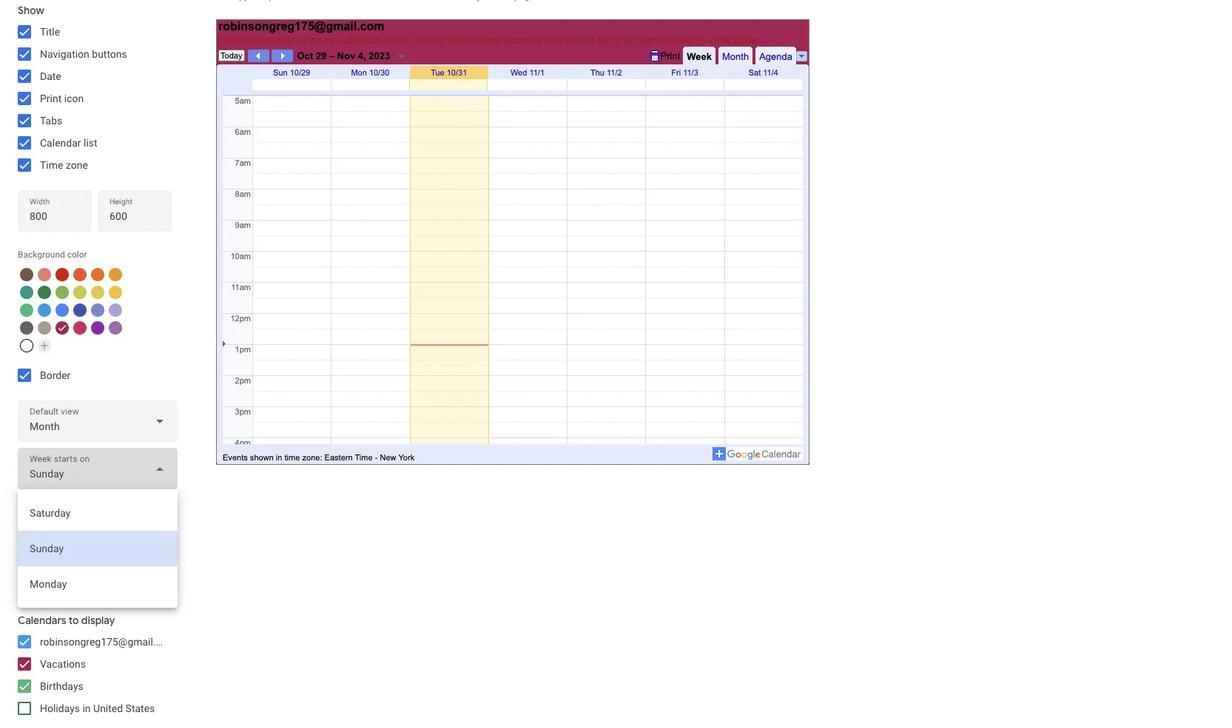 Task type: describe. For each thing, give the bounding box(es) containing it.
title
[[40, 26, 60, 38]]

list
[[84, 137, 97, 149]]

calendar
[[40, 137, 81, 149]]

grape menu item
[[91, 321, 104, 335]]

graphite menu item
[[20, 321, 33, 335]]

3 option from the top
[[18, 566, 178, 602]]

amethyst menu item
[[109, 321, 122, 335]]

basil menu item
[[38, 286, 51, 299]]

color
[[67, 249, 87, 260]]

cocoa menu item
[[20, 268, 33, 281]]

calendar list
[[40, 137, 97, 149]]

united
[[93, 703, 123, 714]]

avocado menu item
[[73, 286, 87, 299]]

print
[[40, 93, 62, 104]]

background color
[[18, 249, 87, 260]]

navigation
[[40, 48, 89, 60]]

to
[[69, 614, 79, 627]]

lavender menu item
[[91, 304, 104, 317]]

display
[[81, 614, 115, 627]]

navigation buttons
[[40, 48, 127, 60]]

flamingo menu item
[[38, 268, 51, 281]]

sage menu item
[[20, 304, 33, 317]]

in
[[83, 703, 91, 714]]

eucalyptus menu item
[[20, 286, 33, 299]]

time zone
[[40, 159, 88, 171]]

calendars to display
[[18, 614, 115, 627]]

1 option from the top
[[18, 495, 178, 531]]

week starts on list box
[[18, 489, 178, 608]]

tangerine menu item
[[73, 268, 87, 281]]

2 option from the top
[[18, 531, 178, 566]]

tabs
[[40, 115, 62, 127]]



Task type: vqa. For each thing, say whether or not it's contained in the screenshot.
Row containing 1
no



Task type: locate. For each thing, give the bounding box(es) containing it.
add custom color menu item
[[38, 339, 51, 352]]

robinsongreg175@gmail.com
[[40, 636, 176, 648]]

pistachio menu item
[[56, 286, 69, 299]]

blueberry menu item
[[73, 304, 87, 317]]

states
[[126, 703, 155, 714]]

option
[[18, 495, 178, 531], [18, 531, 178, 566], [18, 566, 178, 602]]

vacations
[[40, 658, 86, 670]]

border
[[40, 369, 71, 381]]

mango menu item
[[109, 268, 122, 281]]

birthdays
[[40, 680, 83, 692]]

print icon
[[40, 93, 84, 104]]

cobalt menu item
[[56, 304, 69, 317]]

holidays in united states
[[40, 703, 155, 714]]

icon
[[64, 93, 84, 104]]

background
[[18, 249, 65, 260]]

tomato menu item
[[56, 268, 69, 281]]

cherry blossom menu item
[[73, 321, 87, 335]]

None number field
[[30, 206, 80, 227], [110, 206, 160, 227], [30, 206, 80, 227], [110, 206, 160, 227]]

holidays
[[40, 703, 80, 714]]

date
[[40, 70, 61, 82]]

buttons
[[92, 48, 127, 60]]

calendars
[[18, 614, 66, 627]]

radicchio menu item
[[56, 321, 69, 335]]

time
[[40, 159, 63, 171]]

birch menu item
[[38, 321, 51, 335]]

calendar color menu item
[[20, 339, 33, 352]]

None field
[[18, 401, 178, 442], [18, 448, 178, 489], [18, 401, 178, 442], [18, 448, 178, 489]]

wisteria menu item
[[109, 304, 122, 317]]

banana menu item
[[109, 286, 122, 299]]

peacock menu item
[[38, 304, 51, 317]]

pumpkin menu item
[[91, 268, 104, 281]]

zone
[[66, 159, 88, 171]]

citron menu item
[[91, 286, 104, 299]]

show
[[18, 4, 44, 17]]



